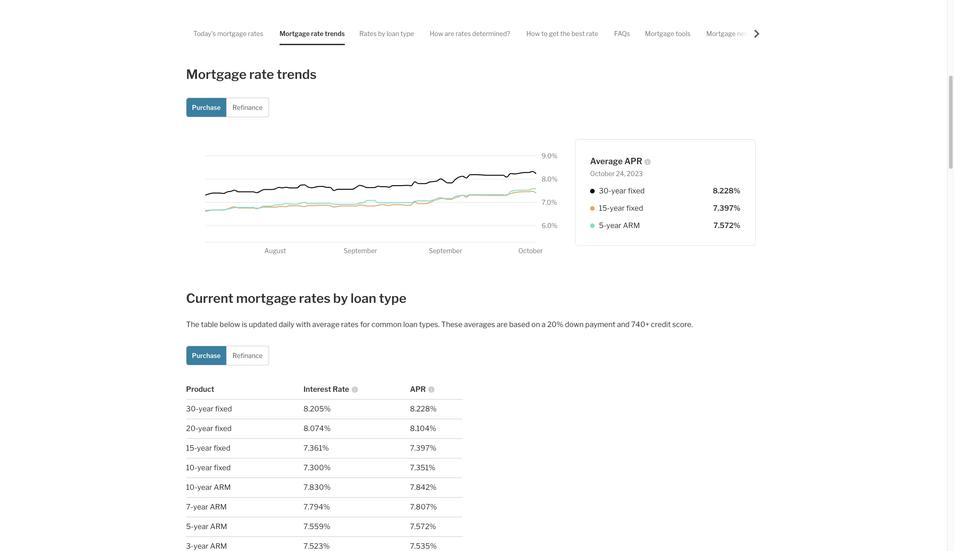 Task type: locate. For each thing, give the bounding box(es) containing it.
8.205
[[304, 405, 324, 413]]

1 horizontal spatial 7.397
[[714, 204, 734, 213]]

0 vertical spatial 8.228 %
[[713, 187, 741, 195]]

fixed for 7.351 %
[[214, 464, 231, 472]]

8.228 for 8.104
[[410, 405, 430, 413]]

7.535 %
[[410, 542, 437, 551]]

year for 8.205 %
[[199, 405, 214, 413]]

7.559
[[304, 522, 324, 531]]

7.300 %
[[304, 464, 331, 472]]

0 vertical spatial purchase
[[192, 104, 221, 111]]

7.572 % for 5-year arm
[[714, 221, 741, 230]]

types.
[[419, 320, 440, 329]]

0 horizontal spatial 5-
[[186, 522, 194, 531]]

1 vertical spatial loan
[[351, 291, 376, 306]]

8.205 %
[[304, 405, 331, 413]]

0 vertical spatial type
[[401, 30, 414, 37]]

mortgage
[[280, 30, 310, 37], [645, 30, 675, 37], [707, 30, 736, 37], [186, 67, 247, 82]]

1 vertical spatial by
[[333, 291, 348, 306]]

loan right rates
[[387, 30, 399, 37]]

arm for 7.794 %
[[210, 503, 227, 511]]

how are rates determined?
[[430, 30, 511, 37]]

30-
[[599, 187, 612, 195], [186, 405, 199, 413]]

0 vertical spatial trends
[[325, 30, 345, 37]]

how inside the how are rates determined? "link"
[[430, 30, 444, 37]]

0 horizontal spatial 7.397 %
[[410, 444, 437, 453]]

0 horizontal spatial 30-
[[186, 405, 199, 413]]

refinance right purchase option
[[233, 104, 263, 111]]

1 horizontal spatial 8.228
[[713, 187, 734, 195]]

updated
[[249, 320, 277, 329]]

1 vertical spatial 7.572 %
[[410, 522, 436, 531]]

30-year fixed down 24,
[[599, 187, 645, 195]]

are left determined?
[[445, 30, 455, 37]]

rates inside "link"
[[456, 30, 471, 37]]

2 vertical spatial loan
[[403, 320, 418, 329]]

1 vertical spatial 7.572
[[410, 522, 430, 531]]

by up 'average'
[[333, 291, 348, 306]]

1 vertical spatial option group
[[186, 346, 269, 365]]

mortgage
[[217, 30, 247, 37], [236, 291, 296, 306]]

1 vertical spatial 15-
[[186, 444, 197, 453]]

2 purchase from the top
[[192, 352, 221, 359]]

1 horizontal spatial 30-
[[599, 187, 612, 195]]

10-
[[186, 464, 197, 472], [186, 483, 197, 492]]

1 horizontal spatial apr
[[625, 157, 643, 166]]

rate inside "link"
[[587, 30, 599, 37]]

october
[[590, 170, 615, 178]]

Refinance radio
[[226, 98, 269, 117], [226, 346, 269, 365]]

0 vertical spatial 30-year fixed
[[599, 187, 645, 195]]

0 horizontal spatial 15-year fixed
[[186, 444, 231, 453]]

0 horizontal spatial 7.572 %
[[410, 522, 436, 531]]

0 vertical spatial option group
[[186, 98, 269, 117]]

tools
[[676, 30, 691, 37]]

next image
[[753, 29, 762, 38]]

20-year fixed
[[186, 424, 232, 433]]

0 vertical spatial 10-
[[186, 464, 197, 472]]

1 horizontal spatial by
[[378, 30, 385, 37]]

7.397 %
[[714, 204, 741, 213], [410, 444, 437, 453]]

1 horizontal spatial rate
[[311, 30, 324, 37]]

1 horizontal spatial trends
[[325, 30, 345, 37]]

3-
[[186, 542, 194, 551]]

how inside how to get the best rate "link"
[[527, 30, 540, 37]]

0 horizontal spatial trends
[[277, 67, 317, 82]]

10- up 7-
[[186, 483, 197, 492]]

1 purchase from the top
[[192, 104, 221, 111]]

fixed
[[628, 187, 645, 195], [627, 204, 644, 213], [215, 405, 232, 413], [215, 424, 232, 433], [214, 444, 231, 453], [214, 464, 231, 472]]

0 horizontal spatial by
[[333, 291, 348, 306]]

30- up the 20-
[[186, 405, 199, 413]]

are
[[445, 30, 455, 37], [497, 320, 508, 329]]

october 24, 2023
[[590, 170, 643, 178]]

8.104
[[410, 424, 430, 433]]

mortgage tools
[[645, 30, 691, 37]]

rate
[[311, 30, 324, 37], [587, 30, 599, 37], [249, 67, 274, 82]]

7.807
[[410, 503, 430, 511]]

refinance
[[233, 104, 263, 111], [233, 352, 263, 359]]

purchase for purchase option
[[192, 104, 221, 111]]

trends
[[325, 30, 345, 37], [277, 67, 317, 82]]

1 vertical spatial 5-year arm
[[186, 522, 227, 531]]

0 vertical spatial loan
[[387, 30, 399, 37]]

7.397
[[714, 204, 734, 213], [410, 444, 430, 453]]

7.572 %
[[714, 221, 741, 230], [410, 522, 436, 531]]

loan
[[387, 30, 399, 37], [351, 291, 376, 306], [403, 320, 418, 329]]

1 vertical spatial mortgage
[[236, 291, 296, 306]]

1 vertical spatial apr
[[410, 385, 426, 394]]

15-year fixed down 24,
[[599, 204, 644, 213]]

1 horizontal spatial 8.228 %
[[713, 187, 741, 195]]

0 vertical spatial refinance radio
[[226, 98, 269, 117]]

7-year arm
[[186, 503, 227, 511]]

1 vertical spatial 8.228
[[410, 405, 430, 413]]

1 horizontal spatial how
[[527, 30, 540, 37]]

refinance down is on the bottom of page
[[233, 352, 263, 359]]

15- down the 20-
[[186, 444, 197, 453]]

5-
[[599, 221, 607, 230], [186, 522, 194, 531]]

0 horizontal spatial how
[[430, 30, 444, 37]]

mortgage tools link
[[645, 22, 691, 45]]

1 refinance from the top
[[233, 104, 263, 111]]

7.300
[[304, 464, 324, 472]]

30-year fixed
[[599, 187, 645, 195], [186, 405, 232, 413]]

loan left types.
[[403, 320, 418, 329]]

how are rates determined? link
[[430, 22, 511, 45]]

loan up for
[[351, 291, 376, 306]]

by right rates
[[378, 30, 385, 37]]

0 vertical spatial 8.228
[[713, 187, 734, 195]]

1 vertical spatial 8.228 %
[[410, 405, 437, 413]]

trends down mortgage rate trends link
[[277, 67, 317, 82]]

year
[[612, 187, 627, 195], [610, 204, 625, 213], [607, 221, 622, 230], [199, 405, 214, 413], [198, 424, 213, 433], [197, 444, 212, 453], [197, 464, 212, 472], [197, 483, 212, 492], [193, 503, 208, 511], [194, 522, 209, 531], [194, 542, 209, 551]]

fixed for 8.104 %
[[215, 424, 232, 433]]

0 vertical spatial 5-
[[599, 221, 607, 230]]

0 horizontal spatial 30-year fixed
[[186, 405, 232, 413]]

8.228 %
[[713, 187, 741, 195], [410, 405, 437, 413]]

1 horizontal spatial 7.572 %
[[714, 221, 741, 230]]

0 vertical spatial 7.397
[[714, 204, 734, 213]]

0 vertical spatial 7.397 %
[[714, 204, 741, 213]]

rates by loan type link
[[360, 22, 414, 45]]

1 vertical spatial are
[[497, 320, 508, 329]]

apr up 8.104
[[410, 385, 426, 394]]

2 horizontal spatial rate
[[587, 30, 599, 37]]

1 how from the left
[[430, 30, 444, 37]]

0 vertical spatial are
[[445, 30, 455, 37]]

mortgage for mortgage news link
[[707, 30, 736, 37]]

1 horizontal spatial are
[[497, 320, 508, 329]]

daily
[[279, 320, 295, 329]]

mortgage inside today's mortgage rates link
[[217, 30, 247, 37]]

mortgage for mortgage rate trends link
[[280, 30, 310, 37]]

how for how to get the best rate
[[527, 30, 540, 37]]

15- down october
[[599, 204, 610, 213]]

trends left rates
[[325, 30, 345, 37]]

0 vertical spatial 30-
[[599, 187, 612, 195]]

30- down october
[[599, 187, 612, 195]]

1 horizontal spatial 30-year fixed
[[599, 187, 645, 195]]

how to get the best rate link
[[527, 22, 599, 45]]

1 vertical spatial 30-
[[186, 405, 199, 413]]

type up common
[[379, 291, 407, 306]]

0 horizontal spatial apr
[[410, 385, 426, 394]]

type inside rates by loan type link
[[401, 30, 414, 37]]

10- up 10-year arm
[[186, 464, 197, 472]]

7.572 % for 7.559
[[410, 522, 436, 531]]

1 vertical spatial 7.397 %
[[410, 444, 437, 453]]

credit
[[651, 320, 671, 329]]

year for 7.361 %
[[197, 444, 212, 453]]

1 vertical spatial 10-
[[186, 483, 197, 492]]

1 horizontal spatial 15-
[[599, 204, 610, 213]]

0 vertical spatial by
[[378, 30, 385, 37]]

7.397 % for 15-year fixed
[[714, 204, 741, 213]]

how
[[430, 30, 444, 37], [527, 30, 540, 37]]

refinance for purchase radio
[[233, 352, 263, 359]]

mortgage up updated
[[236, 291, 296, 306]]

year for 7.830 %
[[197, 483, 212, 492]]

purchase inside radio
[[192, 352, 221, 359]]

2 refinance radio from the top
[[226, 346, 269, 365]]

0 vertical spatial refinance
[[233, 104, 263, 111]]

1 vertical spatial 7.397
[[410, 444, 430, 453]]

2 refinance from the top
[[233, 352, 263, 359]]

5-year arm
[[599, 221, 640, 230], [186, 522, 227, 531]]

7.397 for 15-year fixed
[[714, 204, 734, 213]]

fixed for 7.397 %
[[214, 444, 231, 453]]

1 refinance radio from the top
[[226, 98, 269, 117]]

1 vertical spatial refinance radio
[[226, 346, 269, 365]]

0 horizontal spatial 8.228 %
[[410, 405, 437, 413]]

0 vertical spatial mortgage
[[217, 30, 247, 37]]

0 vertical spatial 7.572
[[714, 221, 734, 230]]

type right rates
[[401, 30, 414, 37]]

1 10- from the top
[[186, 464, 197, 472]]

7.559 %
[[304, 522, 331, 531]]

0 vertical spatial 7.572 %
[[714, 221, 741, 230]]

8.228
[[713, 187, 734, 195], [410, 405, 430, 413]]

0 horizontal spatial 7.397
[[410, 444, 430, 453]]

current
[[186, 291, 234, 306]]

0 vertical spatial 15-year fixed
[[599, 204, 644, 213]]

0 horizontal spatial are
[[445, 30, 455, 37]]

2 option group from the top
[[186, 346, 269, 365]]

1 vertical spatial 15-year fixed
[[186, 444, 231, 453]]

1 vertical spatial purchase
[[192, 352, 221, 359]]

1 vertical spatial type
[[379, 291, 407, 306]]

1 horizontal spatial 7.397 %
[[714, 204, 741, 213]]

30-year fixed up 20-year fixed
[[186, 405, 232, 413]]

7.351
[[410, 464, 429, 472]]

1 horizontal spatial 7.572
[[714, 221, 734, 230]]

%
[[734, 187, 741, 195], [734, 204, 741, 213], [734, 221, 741, 230], [324, 405, 331, 413], [430, 405, 437, 413], [324, 424, 331, 433], [430, 424, 436, 433], [322, 444, 329, 453], [430, 444, 437, 453], [324, 464, 331, 472], [429, 464, 436, 472], [324, 483, 331, 492], [430, 483, 437, 492], [323, 503, 330, 511], [430, 503, 437, 511], [324, 522, 331, 531], [430, 522, 436, 531], [323, 542, 330, 551], [430, 542, 437, 551]]

1 vertical spatial refinance
[[233, 352, 263, 359]]

mortgage right "today's" at the left top of page
[[217, 30, 247, 37]]

below
[[220, 320, 240, 329]]

refinance for purchase option
[[233, 104, 263, 111]]

today's mortgage rates
[[194, 30, 263, 37]]

purchase for purchase radio
[[192, 352, 221, 359]]

1 horizontal spatial 5-year arm
[[599, 221, 640, 230]]

2 how from the left
[[527, 30, 540, 37]]

0 horizontal spatial 15-
[[186, 444, 197, 453]]

0 vertical spatial apr
[[625, 157, 643, 166]]

option group
[[186, 98, 269, 117], [186, 346, 269, 365]]

apr
[[625, 157, 643, 166], [410, 385, 426, 394]]

apr up 2023
[[625, 157, 643, 166]]

15-year fixed up 10-year fixed
[[186, 444, 231, 453]]

are left based
[[497, 320, 508, 329]]

mortgage rate trends
[[280, 30, 345, 37], [186, 67, 317, 82]]

down
[[565, 320, 584, 329]]

2 10- from the top
[[186, 483, 197, 492]]

current  mortgage rates by loan type
[[186, 291, 407, 306]]

arm
[[623, 221, 640, 230], [214, 483, 231, 492], [210, 503, 227, 511], [210, 522, 227, 531], [210, 542, 227, 551]]

1 horizontal spatial 15-year fixed
[[599, 204, 644, 213]]

purchase inside option
[[192, 104, 221, 111]]

product
[[186, 385, 214, 394]]

0 horizontal spatial 7.572
[[410, 522, 430, 531]]

0 horizontal spatial loan
[[351, 291, 376, 306]]

0 horizontal spatial 8.228
[[410, 405, 430, 413]]

7.572
[[714, 221, 734, 230], [410, 522, 430, 531]]



Task type: vqa. For each thing, say whether or not it's contained in the screenshot.


Task type: describe. For each thing, give the bounding box(es) containing it.
20%
[[548, 320, 564, 329]]

1 vertical spatial 5-
[[186, 522, 194, 531]]

faqs link
[[615, 22, 630, 45]]

arm for 7.523 %
[[210, 542, 227, 551]]

7.807 %
[[410, 503, 437, 511]]

10-year fixed
[[186, 464, 231, 472]]

mortgage for today's
[[217, 30, 247, 37]]

payment
[[586, 320, 616, 329]]

today's mortgage rates link
[[194, 22, 263, 45]]

7.361 %
[[304, 444, 329, 453]]

interest rate
[[304, 385, 349, 394]]

7.523
[[304, 542, 323, 551]]

to
[[542, 30, 548, 37]]

rates for current
[[299, 291, 331, 306]]

refinance radio for purchase radio
[[226, 346, 269, 365]]

common
[[372, 320, 402, 329]]

mortgage news link
[[707, 22, 753, 45]]

is
[[242, 320, 247, 329]]

how for how are rates determined?
[[430, 30, 444, 37]]

8.228 % for 7.397
[[713, 187, 741, 195]]

7.830 %
[[304, 483, 331, 492]]

0 vertical spatial 15-
[[599, 204, 610, 213]]

news
[[737, 30, 753, 37]]

on
[[532, 320, 540, 329]]

get
[[549, 30, 559, 37]]

rates by loan type
[[360, 30, 414, 37]]

fixed for 8.228 %
[[215, 405, 232, 413]]

arm for 7.830 %
[[214, 483, 231, 492]]

table
[[201, 320, 218, 329]]

and
[[617, 320, 630, 329]]

0 horizontal spatial 5-year arm
[[186, 522, 227, 531]]

year for 7.523 %
[[194, 542, 209, 551]]

10- for 10-year fixed
[[186, 464, 197, 472]]

based
[[509, 320, 530, 329]]

a
[[542, 320, 546, 329]]

7.535
[[410, 542, 430, 551]]

average apr
[[590, 157, 643, 166]]

1 vertical spatial trends
[[277, 67, 317, 82]]

2 horizontal spatial loan
[[403, 320, 418, 329]]

year for 7.559 %
[[194, 522, 209, 531]]

0 vertical spatial 5-year arm
[[599, 221, 640, 230]]

mortgage for mortgage tools link
[[645, 30, 675, 37]]

with
[[296, 320, 311, 329]]

1 vertical spatial mortgage rate trends
[[186, 67, 317, 82]]

the
[[186, 320, 199, 329]]

averages
[[464, 320, 495, 329]]

year for 8.074 %
[[198, 424, 213, 433]]

score.
[[673, 320, 693, 329]]

7.794 %
[[304, 503, 330, 511]]

best
[[572, 30, 585, 37]]

how to get the best rate
[[527, 30, 599, 37]]

average
[[312, 320, 340, 329]]

rate
[[333, 385, 349, 394]]

8.104 %
[[410, 424, 436, 433]]

24,
[[616, 170, 626, 178]]

these
[[442, 320, 463, 329]]

1 horizontal spatial 5-
[[599, 221, 607, 230]]

mortgage for current
[[236, 291, 296, 306]]

1 vertical spatial 30-year fixed
[[186, 405, 232, 413]]

rates for today's
[[248, 30, 263, 37]]

7.572 for 7.559
[[410, 522, 430, 531]]

rates
[[360, 30, 377, 37]]

mortgage rate trends link
[[280, 22, 345, 45]]

7.397 for 7.361
[[410, 444, 430, 453]]

2023
[[627, 170, 643, 178]]

10-year arm
[[186, 483, 231, 492]]

refinance radio for purchase option
[[226, 98, 269, 117]]

mortgage news
[[707, 30, 753, 37]]

year for 7.300 %
[[197, 464, 212, 472]]

arm for 7.559 %
[[210, 522, 227, 531]]

7-
[[186, 503, 193, 511]]

rates for how
[[456, 30, 471, 37]]

average
[[590, 157, 623, 166]]

8.074
[[304, 424, 324, 433]]

1 horizontal spatial loan
[[387, 30, 399, 37]]

8.228 for 7.397
[[713, 187, 734, 195]]

interest
[[304, 385, 331, 394]]

0 vertical spatial mortgage rate trends
[[280, 30, 345, 37]]

today's
[[194, 30, 216, 37]]

7.842 %
[[410, 483, 437, 492]]

Purchase radio
[[186, 346, 227, 365]]

0 horizontal spatial rate
[[249, 67, 274, 82]]

the table below is updated daily with average rates for common loan types. these averages are based on a 20% down payment and 740+ credit score.
[[186, 320, 693, 329]]

7.523 %
[[304, 542, 330, 551]]

1 option group from the top
[[186, 98, 269, 117]]

determined?
[[473, 30, 511, 37]]

8.074 %
[[304, 424, 331, 433]]

7.842
[[410, 483, 430, 492]]

3-year arm
[[186, 542, 227, 551]]

7.397 % for 7.361
[[410, 444, 437, 453]]

7.830
[[304, 483, 324, 492]]

for
[[360, 320, 370, 329]]

7.572 for 5-year arm
[[714, 221, 734, 230]]

20-
[[186, 424, 198, 433]]

year for 7.794 %
[[193, 503, 208, 511]]

7.794
[[304, 503, 323, 511]]

Purchase radio
[[186, 98, 227, 117]]

faqs
[[615, 30, 630, 37]]

8.228 % for 8.104
[[410, 405, 437, 413]]

the
[[561, 30, 570, 37]]

740+
[[632, 320, 650, 329]]

7.351 %
[[410, 464, 436, 472]]

7.361
[[304, 444, 322, 453]]

are inside "link"
[[445, 30, 455, 37]]

10- for 10-year arm
[[186, 483, 197, 492]]



